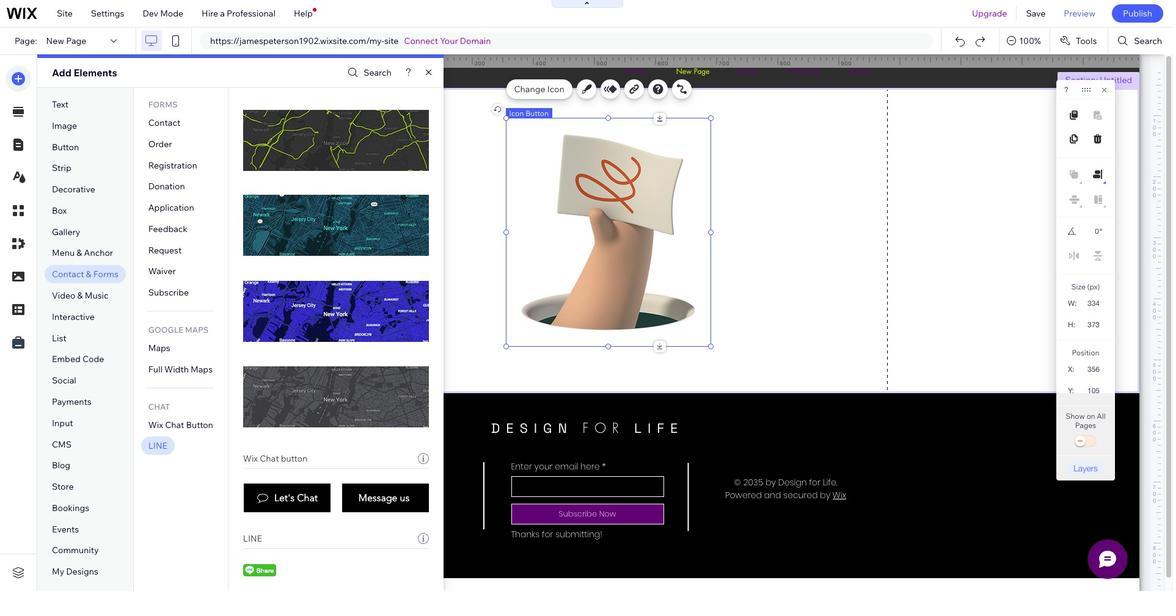 Task type: vqa. For each thing, say whether or not it's contained in the screenshot.
COMMUNITY
yes



Task type: locate. For each thing, give the bounding box(es) containing it.
chat
[[148, 402, 170, 412], [165, 420, 184, 431], [260, 454, 279, 465]]

dev mode
[[143, 8, 183, 19]]

0 horizontal spatial search
[[364, 67, 392, 78]]

?
[[1065, 86, 1069, 94]]

100% button
[[1000, 28, 1050, 54]]

bookings
[[52, 503, 89, 514]]

add
[[52, 67, 71, 79]]

designs
[[66, 567, 98, 578]]

0 horizontal spatial forms
[[93, 269, 118, 280]]

1 vertical spatial search button
[[345, 64, 392, 82]]

1 vertical spatial contact
[[52, 269, 84, 280]]

untitled
[[1100, 75, 1133, 86]]

contact for contact & forms
[[52, 269, 84, 280]]

1 vertical spatial button
[[52, 142, 79, 153]]

2 vertical spatial chat
[[260, 454, 279, 465]]

None text field
[[1082, 317, 1105, 333]]

store
[[52, 482, 74, 493]]

maps right width
[[191, 364, 213, 375]]

1 vertical spatial maps
[[148, 343, 170, 354]]

line
[[148, 441, 168, 452], [243, 534, 262, 545]]

menu
[[52, 248, 75, 259]]

connect
[[404, 35, 438, 46]]

site
[[384, 35, 399, 46]]

0 horizontal spatial search button
[[345, 64, 392, 82]]

1 vertical spatial &
[[86, 269, 91, 280]]

video
[[52, 290, 75, 301]]

change
[[514, 84, 546, 95]]

2 vertical spatial &
[[77, 290, 83, 301]]

&
[[77, 248, 82, 259], [86, 269, 91, 280], [77, 290, 83, 301]]

feedback
[[148, 224, 188, 235]]

0 horizontal spatial wix
[[148, 420, 163, 431]]

interactive
[[52, 312, 95, 323]]

°
[[1100, 227, 1103, 236]]

chat down width
[[165, 420, 184, 431]]

professional
[[227, 8, 276, 19]]

publish
[[1123, 8, 1153, 19]]

400
[[536, 60, 547, 67]]

wix
[[148, 420, 163, 431], [243, 454, 258, 465]]

https://jamespeterson1902.wixsite.com/my-
[[210, 35, 384, 46]]

1 vertical spatial forms
[[93, 269, 118, 280]]

show on all pages
[[1066, 412, 1106, 430]]

0 vertical spatial wix
[[148, 420, 163, 431]]

wix for wix chat button
[[243, 454, 258, 465]]

input
[[52, 418, 73, 429]]

1 vertical spatial search
[[364, 67, 392, 78]]

600
[[658, 60, 669, 67]]

dev
[[143, 8, 158, 19]]

maps down the google
[[148, 343, 170, 354]]

1 vertical spatial wix
[[243, 454, 258, 465]]

& right menu
[[77, 248, 82, 259]]

a
[[220, 8, 225, 19]]

full width maps
[[148, 364, 213, 375]]

wix chat button
[[243, 454, 308, 465]]

0 vertical spatial search button
[[1109, 28, 1174, 54]]

community
[[52, 546, 99, 557]]

pages
[[1076, 421, 1097, 430]]

2 vertical spatial maps
[[191, 364, 213, 375]]

search button
[[1109, 28, 1174, 54], [345, 64, 392, 82]]

add elements
[[52, 67, 117, 79]]

1 vertical spatial line
[[243, 534, 262, 545]]

300
[[475, 60, 486, 67]]

2 horizontal spatial button
[[526, 109, 549, 118]]

1 horizontal spatial line
[[243, 534, 262, 545]]

contact
[[148, 117, 180, 128], [52, 269, 84, 280]]

button
[[526, 109, 549, 118], [52, 142, 79, 153], [186, 420, 213, 431]]

contact up order
[[148, 117, 180, 128]]

0 vertical spatial &
[[77, 248, 82, 259]]

1 horizontal spatial icon
[[548, 84, 565, 95]]

h:
[[1069, 321, 1076, 329]]

chat left button
[[260, 454, 279, 465]]

1 horizontal spatial forms
[[148, 100, 178, 109]]

donation
[[148, 181, 185, 192]]

search down publish
[[1135, 35, 1163, 46]]

switch
[[1074, 433, 1098, 451]]

order
[[148, 139, 172, 150]]

0 vertical spatial button
[[526, 109, 549, 118]]

1 horizontal spatial button
[[186, 420, 213, 431]]

search button down the publish button at the top right
[[1109, 28, 1174, 54]]

button down full width maps
[[186, 420, 213, 431]]

video & music
[[52, 290, 109, 301]]

chat up wix chat button
[[148, 402, 170, 412]]

0 horizontal spatial icon
[[510, 109, 524, 118]]

contact up the video
[[52, 269, 84, 280]]

& down menu & anchor
[[86, 269, 91, 280]]

search
[[1135, 35, 1163, 46], [364, 67, 392, 78]]

0 vertical spatial line
[[148, 441, 168, 452]]

100%
[[1020, 35, 1042, 46]]

forms
[[148, 100, 178, 109], [93, 269, 118, 280]]

search button down https://jamespeterson1902.wixsite.com/my-site connect your domain
[[345, 64, 392, 82]]

registration
[[148, 160, 197, 171]]

1 vertical spatial chat
[[165, 420, 184, 431]]

0 vertical spatial icon
[[548, 84, 565, 95]]

button down change icon
[[526, 109, 549, 118]]

0 horizontal spatial contact
[[52, 269, 84, 280]]

icon down change
[[510, 109, 524, 118]]

chat for wix chat button
[[260, 454, 279, 465]]

y:
[[1069, 387, 1075, 396]]

& right the video
[[77, 290, 83, 301]]

change icon
[[514, 84, 565, 95]]

button down image
[[52, 142, 79, 153]]

position
[[1072, 348, 1100, 358]]

0 vertical spatial contact
[[148, 117, 180, 128]]

icon
[[548, 84, 565, 95], [510, 109, 524, 118]]

application
[[148, 202, 194, 213]]

google maps
[[148, 325, 209, 335]]

mode
[[160, 8, 183, 19]]

search down site
[[364, 67, 392, 78]]

1 horizontal spatial wix
[[243, 454, 258, 465]]

new page
[[46, 35, 86, 46]]

music
[[85, 290, 109, 301]]

forms up order
[[148, 100, 178, 109]]

wix down full
[[148, 420, 163, 431]]

icon right change
[[548, 84, 565, 95]]

None text field
[[1083, 224, 1099, 240], [1082, 295, 1105, 312], [1081, 361, 1105, 378], [1081, 383, 1105, 399], [1083, 224, 1099, 240], [1082, 295, 1105, 312], [1081, 361, 1105, 378], [1081, 383, 1105, 399]]

hire
[[202, 8, 218, 19]]

section:
[[1066, 75, 1099, 86]]

wix left button
[[243, 454, 258, 465]]

forms down anchor
[[93, 269, 118, 280]]

1 horizontal spatial search
[[1135, 35, 1163, 46]]

maps right the google
[[185, 325, 209, 335]]

1 horizontal spatial contact
[[148, 117, 180, 128]]

publish button
[[1112, 4, 1164, 23]]



Task type: describe. For each thing, give the bounding box(es) containing it.
my designs
[[52, 567, 98, 578]]

& for menu
[[77, 248, 82, 259]]

800
[[780, 60, 791, 67]]

events
[[52, 524, 79, 535]]

embed
[[52, 354, 81, 365]]

box
[[52, 205, 67, 216]]

0 horizontal spatial line
[[148, 441, 168, 452]]

tools button
[[1051, 28, 1108, 54]]

save button
[[1017, 0, 1055, 27]]

gallery
[[52, 227, 80, 238]]

0 horizontal spatial button
[[52, 142, 79, 153]]

hire a professional
[[202, 8, 276, 19]]

all
[[1097, 412, 1106, 421]]

social
[[52, 375, 76, 386]]

& for contact
[[86, 269, 91, 280]]

elements
[[74, 67, 117, 79]]

x:
[[1069, 366, 1075, 374]]

strip
[[52, 163, 71, 174]]

full
[[148, 364, 163, 375]]

chat for wix chat button
[[165, 420, 184, 431]]

waiver
[[148, 266, 176, 277]]

section: untitled
[[1066, 75, 1133, 86]]

layers button
[[1067, 462, 1106, 475]]

upgrade
[[973, 8, 1008, 19]]

cms
[[52, 439, 72, 450]]

text
[[52, 99, 69, 110]]

my
[[52, 567, 64, 578]]

payments
[[52, 397, 92, 408]]

1 vertical spatial icon
[[510, 109, 524, 118]]

500
[[597, 60, 608, 67]]

contact & forms
[[52, 269, 118, 280]]

w:
[[1069, 300, 1077, 308]]

site
[[57, 8, 73, 19]]

list
[[52, 333, 66, 344]]

700
[[719, 60, 730, 67]]

anchor
[[84, 248, 113, 259]]

size (px)
[[1072, 282, 1101, 292]]

0 vertical spatial maps
[[185, 325, 209, 335]]

help
[[294, 8, 313, 19]]

on
[[1087, 412, 1096, 421]]

decorative
[[52, 184, 95, 195]]

subscribe
[[148, 287, 189, 298]]

0 vertical spatial search
[[1135, 35, 1163, 46]]

contact for contact
[[148, 117, 180, 128]]

& for video
[[77, 290, 83, 301]]

wix for wix chat button
[[148, 420, 163, 431]]

layers
[[1074, 463, 1098, 474]]

900
[[841, 60, 852, 67]]

preview button
[[1055, 0, 1105, 27]]

blog
[[52, 460, 70, 471]]

preview
[[1064, 8, 1096, 19]]

2 vertical spatial button
[[186, 420, 213, 431]]

? button
[[1065, 86, 1069, 94]]

0 vertical spatial forms
[[148, 100, 178, 109]]

tools
[[1076, 35, 1097, 46]]

menu & anchor
[[52, 248, 113, 259]]

new
[[46, 35, 64, 46]]

wix chat button
[[148, 420, 213, 431]]

settings
[[91, 8, 124, 19]]

(px)
[[1088, 282, 1101, 292]]

image
[[52, 120, 77, 131]]

button
[[281, 454, 308, 465]]

save
[[1027, 8, 1046, 19]]

embed code
[[52, 354, 104, 365]]

your
[[440, 35, 458, 46]]

1 horizontal spatial search button
[[1109, 28, 1174, 54]]

request
[[148, 245, 182, 256]]

code
[[82, 354, 104, 365]]

show
[[1066, 412, 1085, 421]]

0 vertical spatial chat
[[148, 402, 170, 412]]

width
[[164, 364, 189, 375]]

https://jamespeterson1902.wixsite.com/my-site connect your domain
[[210, 35, 491, 46]]

domain
[[460, 35, 491, 46]]

size
[[1072, 282, 1086, 292]]

google
[[148, 325, 183, 335]]

icon button
[[510, 109, 549, 118]]



